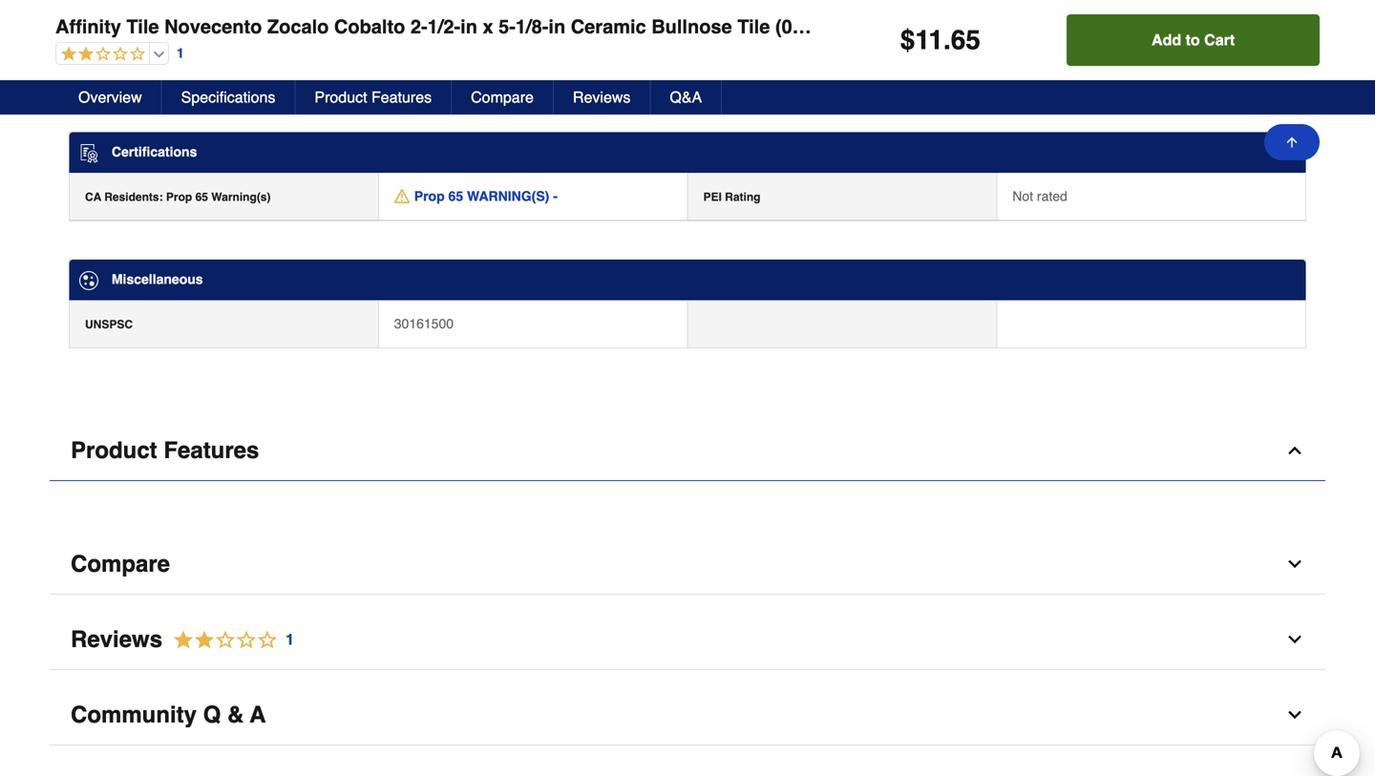 Task type: vqa. For each thing, say whether or not it's contained in the screenshot.
Community Q & A Button
yes



Task type: locate. For each thing, give the bounding box(es) containing it.
product features button for q&a
[[295, 80, 452, 115]]

0 vertical spatial reviews
[[573, 88, 631, 106]]

product for community q & a
[[71, 437, 157, 463]]

pei rating
[[703, 191, 761, 204]]

chevron down image for reviews
[[1285, 630, 1305, 649]]

1 in from the left
[[460, 16, 477, 38]]

1 horizontal spatial product
[[315, 88, 367, 106]]

1 vertical spatial product
[[71, 437, 157, 463]]

11
[[915, 25, 943, 55]]

reviews down 'ceramic'
[[573, 88, 631, 106]]

2 horizontal spatial 65
[[951, 25, 981, 55]]

reviews for community q & a
[[71, 626, 162, 653]]

product features for q&a
[[315, 88, 432, 106]]

ceramic
[[571, 16, 646, 38]]

reviews up community
[[71, 626, 162, 653]]

features
[[371, 88, 432, 106], [164, 437, 259, 463]]

1 vertical spatial reviews
[[71, 626, 162, 653]]

pei
[[703, 191, 722, 204]]

ca residents: prop 65 warning(s)
[[85, 191, 271, 204]]

prop65 warning image
[[394, 189, 409, 204]]

compare button
[[452, 80, 554, 115], [50, 535, 1326, 595]]

reviews
[[573, 88, 631, 106], [71, 626, 162, 653]]

tile right affinity
[[126, 16, 159, 38]]

1 vertical spatial compare
[[71, 551, 170, 577]]

2 stars image
[[56, 46, 145, 64], [162, 627, 295, 653]]

prop
[[414, 189, 445, 204], [166, 191, 192, 204]]

0 vertical spatial compare button
[[452, 80, 554, 115]]

1 horizontal spatial 65
[[448, 189, 463, 204]]

2 in from the left
[[549, 16, 566, 38]]

2 stars image down affinity
[[56, 46, 145, 64]]

tile
[[126, 16, 159, 38], [737, 16, 770, 38]]

1 horizontal spatial product features
[[315, 88, 432, 106]]

$
[[900, 25, 915, 55]]

0 horizontal spatial product
[[71, 437, 157, 463]]

0 horizontal spatial product features
[[71, 437, 259, 463]]

2 stars image containing 1
[[162, 627, 295, 653]]

specifications
[[181, 88, 275, 106]]

prop right residents: at left
[[166, 191, 192, 204]]

0 vertical spatial compare
[[471, 88, 534, 106]]

product
[[315, 88, 367, 106], [71, 437, 157, 463]]

product features
[[315, 88, 432, 106], [71, 437, 259, 463]]

1 horizontal spatial compare
[[471, 88, 534, 106]]

product features button
[[295, 80, 452, 115], [50, 421, 1326, 481]]

1 chevron down image from the top
[[1285, 555, 1305, 574]]

in right 5-
[[549, 16, 566, 38]]

1 inside 2 stars image
[[286, 631, 294, 648]]

chevron up image
[[1285, 441, 1305, 460]]

0 horizontal spatial reviews
[[71, 626, 162, 653]]

1 horizontal spatial in
[[549, 16, 566, 38]]

2 tile from the left
[[737, 16, 770, 38]]

0 vertical spatial product features
[[315, 88, 432, 106]]

1 tile from the left
[[126, 16, 159, 38]]

1 vertical spatial warranty
[[85, 63, 134, 77]]

ft/
[[858, 16, 876, 38]]

0 horizontal spatial 65
[[195, 191, 208, 204]]

0 horizontal spatial features
[[164, 437, 259, 463]]

1 horizontal spatial reviews
[[573, 88, 631, 106]]

1 horizontal spatial features
[[371, 88, 432, 106]]

bullnose
[[652, 16, 732, 38]]

0 vertical spatial features
[[371, 88, 432, 106]]

piece)
[[881, 16, 938, 38]]

0 vertical spatial product features button
[[295, 80, 452, 115]]

sq.
[[825, 16, 853, 38]]

1 vertical spatial features
[[164, 437, 259, 463]]

residents:
[[104, 191, 163, 204]]

&
[[227, 702, 244, 728]]

2 stars image up &
[[162, 627, 295, 653]]

reviews inside button
[[573, 88, 631, 106]]

warranty
[[112, 17, 169, 32], [85, 63, 134, 77]]

warning(s)
[[467, 189, 549, 204]]

0 vertical spatial 2 stars image
[[56, 46, 145, 64]]

0 horizontal spatial 2 stars image
[[56, 46, 145, 64]]

0 vertical spatial 1
[[177, 46, 184, 61]]

1 vertical spatial product features button
[[50, 421, 1326, 481]]

tile left (0.09-
[[737, 16, 770, 38]]

chevron down image
[[1285, 706, 1305, 725]]

q
[[203, 702, 221, 728]]

1 vertical spatial 1
[[286, 631, 294, 648]]

1 horizontal spatial prop
[[414, 189, 445, 204]]

x
[[483, 16, 493, 38]]

arrow up image
[[1285, 135, 1300, 150]]

compare
[[471, 88, 534, 106], [71, 551, 170, 577]]

reviews button
[[554, 80, 651, 115]]

reviews for q&a
[[573, 88, 631, 106]]

q&a button
[[651, 80, 722, 115]]

ca
[[85, 191, 101, 204]]

unspsc
[[85, 318, 133, 331]]

a
[[250, 702, 266, 728]]

prop 65 warning(s) - link
[[394, 187, 558, 206]]

prop right "prop65 warning" image
[[414, 189, 445, 204]]

0 horizontal spatial tile
[[126, 16, 159, 38]]

0 vertical spatial product
[[315, 88, 367, 106]]

2 chevron down image from the top
[[1285, 630, 1305, 649]]

chevron down image
[[1285, 555, 1305, 574], [1285, 630, 1305, 649]]

0 horizontal spatial compare
[[71, 551, 170, 577]]

65
[[951, 25, 981, 55], [448, 189, 463, 204], [195, 191, 208, 204]]

0 vertical spatial chevron down image
[[1285, 555, 1305, 574]]

1/8-
[[516, 16, 549, 38]]

1 vertical spatial product features
[[71, 437, 259, 463]]

miscellaneous
[[112, 272, 203, 287]]

in
[[460, 16, 477, 38], [549, 16, 566, 38]]

1 vertical spatial compare button
[[50, 535, 1326, 595]]

1
[[177, 46, 184, 61], [286, 631, 294, 648]]

0 horizontal spatial in
[[460, 16, 477, 38]]

in left the 'x' on the top left of page
[[460, 16, 477, 38]]

community
[[71, 702, 197, 728]]

1 horizontal spatial 1
[[286, 631, 294, 648]]

1 vertical spatial chevron down image
[[1285, 630, 1305, 649]]

1 horizontal spatial 2 stars image
[[162, 627, 295, 653]]

1 horizontal spatial tile
[[737, 16, 770, 38]]

features for community q & a
[[164, 437, 259, 463]]

add to cart button
[[1067, 14, 1320, 66]]

product features button for community q & a
[[50, 421, 1326, 481]]

1 vertical spatial 2 stars image
[[162, 627, 295, 653]]

features for q&a
[[371, 88, 432, 106]]



Task type: describe. For each thing, give the bounding box(es) containing it.
prop inside prop 65 warning(s) - link
[[414, 189, 445, 204]]

community q & a button
[[50, 685, 1326, 746]]

product features for community q & a
[[71, 437, 259, 463]]

affinity
[[55, 16, 121, 38]]

cart
[[1204, 31, 1235, 49]]

certifications
[[112, 144, 197, 160]]

add to cart
[[1152, 31, 1235, 49]]

warning(s)
[[211, 191, 271, 204]]

novecento
[[164, 16, 262, 38]]

compare button for q&a
[[452, 80, 554, 115]]

30161500
[[394, 316, 454, 331]]

not rated
[[1013, 189, 1068, 204]]

65 for $ 11 . 65
[[951, 25, 981, 55]]

q&a
[[670, 88, 702, 106]]

-
[[553, 189, 558, 204]]

zocalo
[[267, 16, 329, 38]]

affinity tile novecento zocalo cobalto 2-1/2-in x 5-1/8-in ceramic bullnose tile (0.09-sq. ft/ piece)
[[55, 16, 938, 38]]

$ 11 . 65
[[900, 25, 981, 55]]

0 vertical spatial warranty
[[112, 17, 169, 32]]

compare button for community q & a
[[50, 535, 1326, 595]]

specifications button
[[162, 80, 295, 115]]

0 horizontal spatial prop
[[166, 191, 192, 204]]

overview button
[[59, 80, 162, 115]]

.
[[943, 25, 951, 55]]

compare for community q & a
[[71, 551, 170, 577]]

rated
[[1037, 189, 1068, 204]]

rating
[[725, 191, 761, 204]]

1/2-
[[428, 16, 460, 38]]

none
[[394, 61, 426, 77]]

cobalto
[[334, 16, 405, 38]]

65 for ca residents: prop 65 warning(s)
[[195, 191, 208, 204]]

not
[[1013, 189, 1033, 204]]

product for q&a
[[315, 88, 367, 106]]

chevron down image for compare
[[1285, 555, 1305, 574]]

prop 65 warning(s) -
[[414, 189, 558, 204]]

(0.09-
[[775, 16, 825, 38]]

add
[[1152, 31, 1181, 49]]

overview
[[78, 88, 142, 106]]

0 horizontal spatial 1
[[177, 46, 184, 61]]

2-
[[411, 16, 428, 38]]

5-
[[499, 16, 516, 38]]

to
[[1186, 31, 1200, 49]]

community q & a
[[71, 702, 266, 728]]

compare for q&a
[[471, 88, 534, 106]]

65 inside prop 65 warning(s) - link
[[448, 189, 463, 204]]



